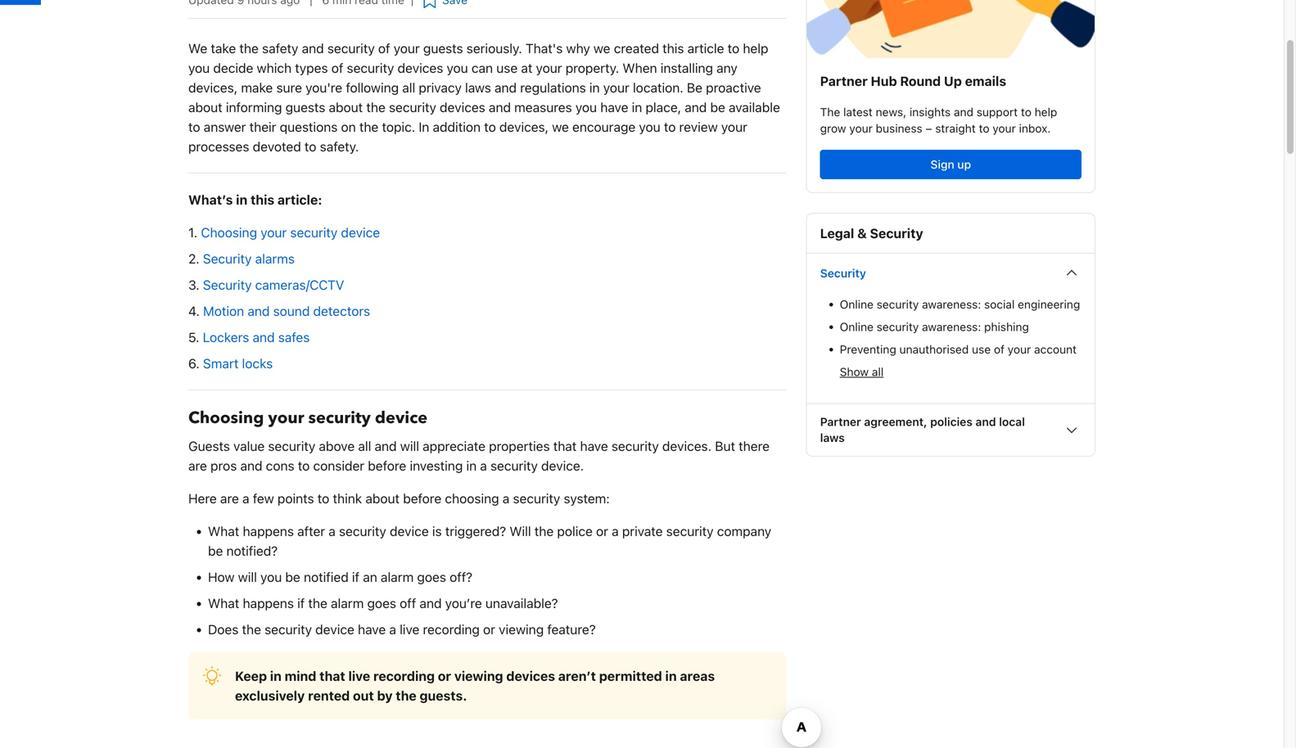 Task type: vqa. For each thing, say whether or not it's contained in the screenshot.
1 hour ago
no



Task type: locate. For each thing, give the bounding box(es) containing it.
0 horizontal spatial we
[[552, 119, 569, 135]]

0 horizontal spatial alarm
[[331, 596, 364, 611]]

0 horizontal spatial devices,
[[188, 80, 238, 95]]

seriously.
[[467, 40, 522, 56]]

the right does
[[242, 622, 261, 637]]

awareness: up online security awareness: phishing link
[[922, 297, 981, 311]]

have inside guests value security above all and will appreciate properties that have security devices. but there are pros and cons to consider before investing in a security device.
[[580, 438, 608, 454]]

preventing unauthorised use of your account link
[[840, 341, 1082, 357]]

0 vertical spatial use
[[496, 60, 518, 76]]

all inside button
[[872, 365, 884, 379]]

0 horizontal spatial this
[[251, 192, 274, 207]]

0 horizontal spatial be
[[208, 543, 223, 559]]

choosing
[[201, 225, 257, 240], [188, 407, 264, 429]]

of
[[378, 40, 390, 56], [331, 60, 343, 76], [994, 343, 1005, 356]]

security for security
[[820, 267, 866, 280]]

live down 'off'
[[400, 622, 419, 637]]

1 vertical spatial recording
[[373, 668, 435, 684]]

about up on
[[329, 99, 363, 115]]

keep
[[235, 668, 267, 684]]

2 vertical spatial all
[[358, 438, 371, 454]]

security
[[870, 225, 923, 241], [203, 251, 252, 266], [820, 267, 866, 280], [203, 277, 252, 293]]

security up motion
[[203, 277, 252, 293]]

this
[[663, 40, 684, 56], [251, 192, 274, 207]]

proactive
[[706, 80, 761, 95]]

1 vertical spatial goes
[[367, 596, 396, 611]]

to
[[728, 40, 739, 56], [1021, 105, 1032, 119], [188, 119, 200, 135], [484, 119, 496, 135], [664, 119, 676, 135], [979, 121, 989, 135], [305, 139, 316, 154], [298, 458, 310, 474], [318, 491, 329, 506]]

1 vertical spatial awareness:
[[922, 320, 981, 334]]

unauthorised
[[899, 343, 969, 356]]

we down measures at the left top of the page
[[552, 119, 569, 135]]

does the security device have a live recording or viewing feature?
[[208, 622, 596, 637]]

local
[[999, 415, 1025, 429]]

business
[[876, 121, 922, 135]]

1 vertical spatial choosing your security device
[[188, 407, 428, 429]]

0 horizontal spatial goes
[[367, 596, 396, 611]]

online
[[840, 297, 874, 311], [840, 320, 874, 334]]

0 horizontal spatial help
[[743, 40, 768, 56]]

1 vertical spatial be
[[208, 543, 223, 559]]

2 horizontal spatial of
[[994, 343, 1005, 356]]

help up inbox.
[[1035, 105, 1057, 119]]

1 horizontal spatial all
[[402, 80, 415, 95]]

choosing up security alarms 'link'
[[201, 225, 257, 240]]

notified
[[304, 569, 349, 585]]

laws
[[465, 80, 491, 95], [820, 431, 845, 445]]

1 vertical spatial online
[[840, 320, 874, 334]]

up
[[957, 157, 971, 171]]

be up how
[[208, 543, 223, 559]]

use inside preventing unauthorised use of your account link
[[972, 343, 991, 356]]

0 vertical spatial have
[[600, 99, 628, 115]]

1 vertical spatial what
[[208, 596, 239, 611]]

2 awareness: from the top
[[922, 320, 981, 334]]

a left few
[[242, 491, 249, 506]]

1 vertical spatial happens
[[243, 596, 294, 611]]

a right the after at left
[[329, 523, 336, 539]]

what up the notified?
[[208, 523, 239, 539]]

devices up "privacy"
[[398, 60, 443, 76]]

preventing
[[840, 343, 896, 356]]

this up installing
[[663, 40, 684, 56]]

smart locks link
[[203, 356, 273, 371]]

security right private
[[666, 523, 714, 539]]

0 horizontal spatial or
[[438, 668, 451, 684]]

lockers
[[203, 329, 249, 345]]

what up does
[[208, 596, 239, 611]]

1 vertical spatial devices,
[[499, 119, 549, 135]]

happens for if
[[243, 596, 294, 611]]

we up property.
[[594, 40, 610, 56]]

or right police
[[596, 523, 608, 539]]

and left 'local'
[[976, 415, 996, 429]]

what for what happens after a security device is triggered? will the police or a private security company be notified?
[[208, 523, 239, 539]]

1 horizontal spatial devices,
[[499, 119, 549, 135]]

triggered?
[[445, 523, 506, 539]]

0 vertical spatial will
[[400, 438, 419, 454]]

location.
[[633, 80, 683, 95]]

will right how
[[238, 569, 257, 585]]

partner agreement, policies and local laws
[[820, 415, 1025, 445]]

devices, down measures at the left top of the page
[[499, 119, 549, 135]]

help up proactive on the right top of the page
[[743, 40, 768, 56]]

2 vertical spatial devices
[[506, 668, 555, 684]]

help inside the latest news, insights and support to help grow your business – straight to your inbox.
[[1035, 105, 1057, 119]]

0 horizontal spatial laws
[[465, 80, 491, 95]]

1 vertical spatial devices
[[440, 99, 485, 115]]

1 vertical spatial choosing
[[188, 407, 264, 429]]

informing
[[226, 99, 282, 115]]

0 vertical spatial choosing
[[201, 225, 257, 240]]

your up regulations
[[536, 60, 562, 76]]

or down unavailable?
[[483, 622, 495, 637]]

help
[[743, 40, 768, 56], [1035, 105, 1057, 119]]

2 horizontal spatial all
[[872, 365, 884, 379]]

answer
[[204, 119, 246, 135]]

few
[[253, 491, 274, 506]]

1 horizontal spatial this
[[663, 40, 684, 56]]

and down value
[[240, 458, 262, 474]]

an
[[363, 569, 377, 585]]

1 horizontal spatial will
[[400, 438, 419, 454]]

about up "answer"
[[188, 99, 222, 115]]

of down phishing
[[994, 343, 1005, 356]]

1 happens from the top
[[243, 523, 294, 539]]

lockers and safes link
[[203, 329, 310, 345]]

2 vertical spatial or
[[438, 668, 451, 684]]

0 horizontal spatial are
[[188, 458, 207, 474]]

security inside security dropdown button
[[820, 267, 866, 280]]

awareness: for phishing
[[922, 320, 981, 334]]

1 vertical spatial use
[[972, 343, 991, 356]]

awareness: for social
[[922, 297, 981, 311]]

2 happens from the top
[[243, 596, 294, 611]]

use left at
[[496, 60, 518, 76]]

1 vertical spatial have
[[580, 438, 608, 454]]

partner up the
[[820, 73, 868, 89]]

article:
[[278, 192, 322, 207]]

live up out
[[348, 668, 370, 684]]

be
[[710, 99, 725, 115], [208, 543, 223, 559], [285, 569, 300, 585]]

to right the addition
[[484, 119, 496, 135]]

but
[[715, 438, 735, 454]]

show
[[840, 365, 869, 379]]

partner inside the partner agreement, policies and local laws
[[820, 415, 861, 429]]

use down online security awareness: phishing link
[[972, 343, 991, 356]]

all inside guests value security above all and will appreciate properties that have security devices. but there are pros and cons to consider before investing in a security device.
[[358, 438, 371, 454]]

the up decide
[[239, 40, 259, 56]]

insights
[[910, 105, 951, 119]]

1 vertical spatial partner
[[820, 415, 861, 429]]

1 vertical spatial all
[[872, 365, 884, 379]]

laws down 'show' in the right of the page
[[820, 431, 845, 445]]

alarm right an
[[381, 569, 414, 585]]

the right on
[[359, 119, 379, 135]]

0 horizontal spatial guests
[[285, 99, 325, 115]]

what inside what happens after a security device is triggered? will the police or a private security company be notified?
[[208, 523, 239, 539]]

questions
[[280, 119, 338, 135]]

0 horizontal spatial if
[[297, 596, 305, 611]]

2 vertical spatial of
[[994, 343, 1005, 356]]

2 partner from the top
[[820, 415, 861, 429]]

be down proactive on the right top of the page
[[710, 99, 725, 115]]

1 horizontal spatial laws
[[820, 431, 845, 445]]

alarm down the how will you be notified if an alarm goes off?
[[331, 596, 364, 611]]

cameras/cctv
[[255, 277, 344, 293]]

0 vertical spatial this
[[663, 40, 684, 56]]

before down "investing" at bottom left
[[403, 491, 441, 506]]

goes left off? on the left
[[417, 569, 446, 585]]

status containing keep in mind that live recording or viewing devices
[[188, 652, 787, 720]]

1 vertical spatial if
[[297, 596, 305, 611]]

your up "privacy"
[[394, 40, 420, 56]]

types
[[295, 60, 328, 76]]

all
[[402, 80, 415, 95], [872, 365, 884, 379], [358, 438, 371, 454]]

device up cameras/cctv on the left
[[341, 225, 380, 240]]

use
[[496, 60, 518, 76], [972, 343, 991, 356]]

0 vertical spatial are
[[188, 458, 207, 474]]

0 vertical spatial before
[[368, 458, 406, 474]]

viewing
[[499, 622, 544, 637], [454, 668, 503, 684]]

this inside we take the safety and security of your guests seriously. that's why we created this article to help you decide which types of security devices you can use at your property. when installing any devices, make sure you're following all privacy laws and regulations in your location. be proactive about informing guests about the security devices and measures you have in place, and be available to answer their questions on the topic. in addition to devices, we encourage you to review your processes devoted to safety.
[[663, 40, 684, 56]]

devoted
[[253, 139, 301, 154]]

in down property.
[[589, 80, 600, 95]]

that up rented
[[319, 668, 345, 684]]

device inside what happens after a security device is triggered? will the police or a private security company be notified?
[[390, 523, 429, 539]]

or inside what happens after a security device is triggered? will the police or a private security company be notified?
[[596, 523, 608, 539]]

1 what from the top
[[208, 523, 239, 539]]

above
[[319, 438, 355, 454]]

social
[[984, 297, 1015, 311]]

security alarms
[[203, 251, 295, 266]]

if
[[352, 569, 359, 585], [297, 596, 305, 611]]

0 vertical spatial awareness:
[[922, 297, 981, 311]]

in left areas
[[665, 668, 677, 684]]

agreement,
[[864, 415, 927, 429]]

motion
[[203, 303, 244, 319]]

before
[[368, 458, 406, 474], [403, 491, 441, 506]]

0 vertical spatial guests
[[423, 40, 463, 56]]

straight
[[935, 121, 976, 135]]

2 horizontal spatial be
[[710, 99, 725, 115]]

1 horizontal spatial live
[[400, 622, 419, 637]]

1 vertical spatial live
[[348, 668, 370, 684]]

are
[[188, 458, 207, 474], [220, 491, 239, 506]]

1 vertical spatial laws
[[820, 431, 845, 445]]

laws inside we take the safety and security of your guests seriously. that's why we created this article to help you decide which types of security devices you can use at your property. when installing any devices, make sure you're following all privacy laws and regulations in your location. be proactive about informing guests about the security devices and measures you have in place, and be available to answer their questions on the topic. in addition to devices, we encourage you to review your processes devoted to safety.
[[465, 80, 491, 95]]

1 vertical spatial or
[[483, 622, 495, 637]]

goes left 'off'
[[367, 596, 396, 611]]

choosing your security device up the alarms
[[201, 225, 380, 240]]

or up guests.
[[438, 668, 451, 684]]

sign up link
[[820, 150, 1082, 179]]

you're
[[305, 80, 342, 95]]

1 vertical spatial alarm
[[331, 596, 364, 611]]

in down appreciate
[[466, 458, 477, 474]]

1 vertical spatial of
[[331, 60, 343, 76]]

1 vertical spatial we
[[552, 119, 569, 135]]

we
[[594, 40, 610, 56], [552, 119, 569, 135]]

will inside guests value security above all and will appreciate properties that have security devices. but there are pros and cons to consider before investing in a security device.
[[400, 438, 419, 454]]

to inside guests value security above all and will appreciate properties that have security devices. but there are pros and cons to consider before investing in a security device.
[[298, 458, 310, 474]]

installing
[[661, 60, 713, 76]]

your up the alarms
[[261, 225, 287, 240]]

1 vertical spatial help
[[1035, 105, 1057, 119]]

devices up the addition
[[440, 99, 485, 115]]

partner for partner hub round up emails
[[820, 73, 868, 89]]

online for online security awareness: phishing
[[840, 320, 874, 334]]

happens down the notified?
[[243, 596, 294, 611]]

online security awareness: social engineering
[[840, 297, 1080, 311]]

partner for partner agreement, policies and local laws
[[820, 415, 861, 429]]

you down the we
[[188, 60, 210, 76]]

0 vertical spatial or
[[596, 523, 608, 539]]

you
[[188, 60, 210, 76], [447, 60, 468, 76], [575, 99, 597, 115], [639, 119, 660, 135], [260, 569, 282, 585]]

pros
[[210, 458, 237, 474]]

and
[[302, 40, 324, 56], [495, 80, 517, 95], [489, 99, 511, 115], [685, 99, 707, 115], [954, 105, 974, 119], [248, 303, 270, 319], [253, 329, 275, 345], [976, 415, 996, 429], [375, 438, 397, 454], [240, 458, 262, 474], [420, 596, 442, 611]]

alarm
[[381, 569, 414, 585], [331, 596, 364, 611]]

0 horizontal spatial that
[[319, 668, 345, 684]]

1 vertical spatial viewing
[[454, 668, 503, 684]]

security button
[[820, 263, 1082, 283]]

we
[[188, 40, 207, 56]]

0 vertical spatial alarm
[[381, 569, 414, 585]]

1 partner from the top
[[820, 73, 868, 89]]

1 horizontal spatial be
[[285, 569, 300, 585]]

choosing your security device up the above on the bottom
[[188, 407, 428, 429]]

online security awareness: phishing link
[[840, 319, 1082, 335]]

happens inside what happens after a security device is triggered? will the police or a private security company be notified?
[[243, 523, 294, 539]]

0 horizontal spatial use
[[496, 60, 518, 76]]

what happens after a security device is triggered? will the police or a private security company be notified?
[[208, 523, 771, 559]]

created
[[614, 40, 659, 56]]

happens for after
[[243, 523, 294, 539]]

a up choosing
[[480, 458, 487, 474]]

security left devices.
[[612, 438, 659, 454]]

to left "answer"
[[188, 119, 200, 135]]

your inside accordion control element
[[1008, 343, 1031, 356]]

be left notified
[[285, 569, 300, 585]]

1 vertical spatial are
[[220, 491, 239, 506]]

0 horizontal spatial will
[[238, 569, 257, 585]]

2 online from the top
[[840, 320, 874, 334]]

awareness:
[[922, 297, 981, 311], [922, 320, 981, 334]]

online for online security awareness: social engineering
[[840, 297, 874, 311]]

2 what from the top
[[208, 596, 239, 611]]

and up straight
[[954, 105, 974, 119]]

the down notified
[[308, 596, 327, 611]]

1 online from the top
[[840, 297, 874, 311]]

that's
[[526, 40, 563, 56]]

0 vertical spatial that
[[553, 438, 577, 454]]

choosing your security device link
[[201, 225, 380, 240]]

decide
[[213, 60, 253, 76]]

0 vertical spatial happens
[[243, 523, 294, 539]]

status
[[188, 652, 787, 720]]

1 horizontal spatial that
[[553, 438, 577, 454]]

are inside guests value security above all and will appreciate properties that have security devices. but there are pros and cons to consider before investing in a security device.
[[188, 458, 207, 474]]

following
[[346, 80, 399, 95]]

and right the above on the bottom
[[375, 438, 397, 454]]

properties
[[489, 438, 550, 454]]

1 horizontal spatial if
[[352, 569, 359, 585]]

devices left aren't
[[506, 668, 555, 684]]

all right the above on the bottom
[[358, 438, 371, 454]]

1 horizontal spatial goes
[[417, 569, 446, 585]]

viewing down unavailable?
[[499, 622, 544, 637]]

0 vertical spatial be
[[710, 99, 725, 115]]

security up preventing
[[877, 320, 919, 334]]

0 vertical spatial partner
[[820, 73, 868, 89]]

the
[[239, 40, 259, 56], [366, 99, 385, 115], [359, 119, 379, 135], [534, 523, 554, 539], [308, 596, 327, 611], [242, 622, 261, 637], [396, 688, 417, 704]]

0 vertical spatial all
[[402, 80, 415, 95]]

1 awareness: from the top
[[922, 297, 981, 311]]

0 vertical spatial help
[[743, 40, 768, 56]]

all inside we take the safety and security of your guests seriously. that's why we created this article to help you decide which types of security devices you can use at your property. when installing any devices, make sure you're following all privacy laws and regulations in your location. be proactive about informing guests about the security devices and measures you have in place, and be available to answer their questions on the topic. in addition to devices, we encourage you to review your processes devoted to safety.
[[402, 80, 415, 95]]

recording up by on the bottom of the page
[[373, 668, 435, 684]]

1 horizontal spatial help
[[1035, 105, 1057, 119]]

be inside what happens after a security device is triggered? will the police or a private security company be notified?
[[208, 543, 223, 559]]

1 vertical spatial that
[[319, 668, 345, 684]]

use inside we take the safety and security of your guests seriously. that's why we created this article to help you decide which types of security devices you can use at your property. when installing any devices, make sure you're following all privacy laws and regulations in your location. be proactive about informing guests about the security devices and measures you have in place, and be available to answer their questions on the topic. in addition to devices, we encourage you to review your processes devoted to safety.
[[496, 60, 518, 76]]

have up 'encourage'
[[600, 99, 628, 115]]

0 vertical spatial of
[[378, 40, 390, 56]]

review
[[679, 119, 718, 135]]

1 horizontal spatial we
[[594, 40, 610, 56]]

company
[[717, 523, 771, 539]]

to up any
[[728, 40, 739, 56]]

phishing
[[984, 320, 1029, 334]]

regulations
[[520, 80, 586, 95]]

latest
[[843, 105, 873, 119]]

security
[[327, 40, 375, 56], [347, 60, 394, 76], [389, 99, 436, 115], [290, 225, 338, 240], [877, 297, 919, 311], [877, 320, 919, 334], [308, 407, 371, 429], [268, 438, 315, 454], [612, 438, 659, 454], [490, 458, 538, 474], [513, 491, 560, 506], [339, 523, 386, 539], [666, 523, 714, 539], [265, 622, 312, 637]]

0 vertical spatial what
[[208, 523, 239, 539]]

smart locks
[[203, 356, 273, 371]]

recording down you're
[[423, 622, 480, 637]]

all right 'show' in the right of the page
[[872, 365, 884, 379]]

to right cons
[[298, 458, 310, 474]]

are right here
[[220, 491, 239, 506]]

emails
[[965, 73, 1006, 89]]

security up the mind
[[265, 622, 312, 637]]

1 vertical spatial before
[[403, 491, 441, 506]]

all left "privacy"
[[402, 80, 415, 95]]

0 vertical spatial goes
[[417, 569, 446, 585]]

0 vertical spatial laws
[[465, 80, 491, 95]]

the right by on the bottom of the page
[[396, 688, 417, 704]]



Task type: describe. For each thing, give the bounding box(es) containing it.
1 vertical spatial guests
[[285, 99, 325, 115]]

which
[[257, 60, 292, 76]]

and up lockers and safes 'link'
[[248, 303, 270, 319]]

guests value security above all and will appreciate properties that have security devices. but there are pros and cons to consider before investing in a security device.
[[188, 438, 770, 474]]

0 horizontal spatial about
[[188, 99, 222, 115]]

system:
[[564, 491, 610, 506]]

policies
[[930, 415, 973, 429]]

1 horizontal spatial guests
[[423, 40, 463, 56]]

and inside the partner agreement, policies and local laws
[[976, 415, 996, 429]]

your down when
[[603, 80, 629, 95]]

1 vertical spatial will
[[238, 569, 257, 585]]

a right choosing
[[503, 491, 510, 506]]

areas
[[680, 668, 715, 684]]

the inside in areas exclusively rented out by the guests.
[[396, 688, 417, 704]]

appreciate
[[423, 438, 485, 454]]

and down can
[[489, 99, 511, 115]]

consider
[[313, 458, 364, 474]]

private
[[622, 523, 663, 539]]

privacy
[[419, 80, 462, 95]]

your down the available
[[721, 119, 747, 135]]

of inside preventing unauthorised use of your account link
[[994, 343, 1005, 356]]

motion and sound detectors link
[[203, 303, 370, 319]]

0 vertical spatial devices,
[[188, 80, 238, 95]]

online security awareness: social engineering link
[[840, 296, 1082, 312]]

in left 'place,'
[[632, 99, 642, 115]]

accordion control element
[[806, 213, 1096, 457]]

permitted
[[599, 668, 662, 684]]

in inside in areas exclusively rented out by the guests.
[[665, 668, 677, 684]]

devices.
[[662, 438, 712, 454]]

your up cons
[[268, 407, 304, 429]]

and right 'off'
[[420, 596, 442, 611]]

0 vertical spatial choosing your security device
[[201, 225, 380, 240]]

0 vertical spatial live
[[400, 622, 419, 637]]

1 vertical spatial this
[[251, 192, 274, 207]]

support
[[977, 105, 1018, 119]]

security down 'article:' at the top of the page
[[290, 225, 338, 240]]

encourage
[[572, 119, 636, 135]]

in areas exclusively rented out by the guests.
[[235, 668, 715, 704]]

partner agreement, policies and local laws button
[[820, 414, 1082, 446]]

and up types
[[302, 40, 324, 56]]

device up "investing" at bottom left
[[375, 407, 428, 429]]

1 horizontal spatial alarm
[[381, 569, 414, 585]]

you left can
[[447, 60, 468, 76]]

to down 'place,'
[[664, 119, 676, 135]]

a inside guests value security above all and will appreciate properties that have security devices. but there are pros and cons to consider before investing in a security device.
[[480, 458, 487, 474]]

2 horizontal spatial about
[[365, 491, 400, 506]]

and down be at the top
[[685, 99, 707, 115]]

we take the safety and security of your guests seriously. that's why we created this article to help you decide which types of security devices you can use at your property. when installing any devices, make sure you're following all privacy laws and regulations in your location. be proactive about informing guests about the security devices and measures you have in place, and be available to answer their questions on the topic. in addition to devices, we encourage you to review your processes devoted to safety.
[[188, 40, 780, 154]]

you down the notified?
[[260, 569, 282, 585]]

security for security cameras/cctv
[[203, 277, 252, 293]]

here
[[188, 491, 217, 506]]

security cameras/cctv link
[[203, 277, 344, 293]]

on
[[341, 119, 356, 135]]

1 horizontal spatial are
[[220, 491, 239, 506]]

sign
[[930, 157, 954, 171]]

you're
[[445, 596, 482, 611]]

think
[[333, 491, 362, 506]]

off
[[400, 596, 416, 611]]

0 vertical spatial devices
[[398, 60, 443, 76]]

how will you be notified if an alarm goes off?
[[208, 569, 476, 585]]

topic.
[[382, 119, 415, 135]]

hub
[[871, 73, 897, 89]]

to down the support
[[979, 121, 989, 135]]

device down the how will you be notified if an alarm goes off?
[[315, 622, 354, 637]]

will
[[510, 523, 531, 539]]

out
[[353, 688, 374, 704]]

security right &
[[870, 225, 923, 241]]

investing
[[410, 458, 463, 474]]

in up exclusively
[[270, 668, 282, 684]]

security up the above on the bottom
[[308, 407, 371, 429]]

points
[[278, 491, 314, 506]]

any
[[717, 60, 738, 76]]

1 horizontal spatial of
[[378, 40, 390, 56]]

or inside status
[[438, 668, 451, 684]]

have inside we take the safety and security of your guests seriously. that's why we created this article to help you decide which types of security devices you can use at your property. when installing any devices, make sure you're following all privacy laws and regulations in your location. be proactive about informing guests about the security devices and measures you have in place, and be available to answer their questions on the topic. in addition to devices, we encourage you to review your processes devoted to safety.
[[600, 99, 628, 115]]

to down questions
[[305, 139, 316, 154]]

to left think
[[318, 491, 329, 506]]

safety.
[[320, 139, 359, 154]]

motion and sound detectors
[[203, 303, 370, 319]]

partner hub round up emails
[[820, 73, 1006, 89]]

device.
[[541, 458, 584, 474]]

online security awareness: phishing
[[840, 320, 1029, 334]]

round
[[900, 73, 941, 89]]

security up will
[[513, 491, 560, 506]]

security up online security awareness: phishing
[[877, 297, 919, 311]]

preventing unauthorised use of your account
[[840, 343, 1077, 356]]

keep in mind that live recording or viewing devices aren't permitted
[[235, 668, 662, 684]]

0 vertical spatial we
[[594, 40, 610, 56]]

security up types
[[327, 40, 375, 56]]

your down latest at the right
[[849, 121, 873, 135]]

save image
[[424, 0, 436, 8]]

what's
[[188, 192, 233, 207]]

how
[[208, 569, 235, 585]]

viewing inside status
[[454, 668, 503, 684]]

what for what happens if the alarm goes off and you're unavailable?
[[208, 596, 239, 611]]

laws inside the partner agreement, policies and local laws
[[820, 431, 845, 445]]

your down the support
[[993, 121, 1016, 135]]

0 vertical spatial viewing
[[499, 622, 544, 637]]

devices inside status
[[506, 668, 555, 684]]

1 horizontal spatial or
[[483, 622, 495, 637]]

1 horizontal spatial about
[[329, 99, 363, 115]]

a down "what happens if the alarm goes off and you're unavailable?"
[[389, 622, 396, 637]]

help inside we take the safety and security of your guests seriously. that's why we created this article to help you decide which types of security devices you can use at your property. when installing any devices, make sure you're following all privacy laws and regulations in your location. be proactive about informing guests about the security devices and measures you have in place, and be available to answer their questions on the topic. in addition to devices, we encourage you to review your processes devoted to safety.
[[743, 40, 768, 56]]

you down 'place,'
[[639, 119, 660, 135]]

after
[[297, 523, 325, 539]]

detectors
[[313, 303, 370, 319]]

to up inbox.
[[1021, 105, 1032, 119]]

before inside guests value security above all and will appreciate properties that have security devices. but there are pros and cons to consider before investing in a security device.
[[368, 458, 406, 474]]

notified?
[[226, 543, 278, 559]]

mind
[[285, 668, 316, 684]]

show all button
[[840, 364, 884, 380]]

rented
[[308, 688, 350, 704]]

and down seriously.
[[495, 80, 517, 95]]

and up locks
[[253, 329, 275, 345]]

choosing
[[445, 491, 499, 506]]

place,
[[646, 99, 681, 115]]

in inside guests value security above all and will appreciate properties that have security devices. but there are pros and cons to consider before investing in a security device.
[[466, 458, 477, 474]]

in right what's
[[236, 192, 247, 207]]

0 horizontal spatial of
[[331, 60, 343, 76]]

security up the following
[[347, 60, 394, 76]]

security down think
[[339, 523, 386, 539]]

legal & security
[[820, 225, 923, 241]]

addition
[[433, 119, 481, 135]]

by
[[377, 688, 393, 704]]

why
[[566, 40, 590, 56]]

that inside status
[[319, 668, 345, 684]]

here are a few points to think about before choosing a security system:
[[188, 491, 610, 506]]

2 vertical spatial have
[[358, 622, 386, 637]]

recording inside status
[[373, 668, 435, 684]]

security up cons
[[268, 438, 315, 454]]

and inside the latest news, insights and support to help grow your business – straight to your inbox.
[[954, 105, 974, 119]]

be inside we take the safety and security of your guests seriously. that's why we created this article to help you decide which types of security devices you can use at your property. when installing any devices, make sure you're following all privacy laws and regulations in your location. be proactive about informing guests about the security devices and measures you have in place, and be available to answer their questions on the topic. in addition to devices, we encourage you to review your processes devoted to safety.
[[710, 99, 725, 115]]

security up in
[[389, 99, 436, 115]]

account
[[1034, 343, 1077, 356]]

their
[[249, 119, 276, 135]]

security down properties
[[490, 458, 538, 474]]

2 vertical spatial be
[[285, 569, 300, 585]]

security cameras/cctv
[[203, 277, 344, 293]]

a left private
[[612, 523, 619, 539]]

the
[[820, 105, 840, 119]]

alarms
[[255, 251, 295, 266]]

exclusively
[[235, 688, 305, 704]]

guests
[[188, 438, 230, 454]]

0 vertical spatial if
[[352, 569, 359, 585]]

is
[[432, 523, 442, 539]]

value
[[233, 438, 265, 454]]

live inside status
[[348, 668, 370, 684]]

news,
[[876, 105, 906, 119]]

show all
[[840, 365, 884, 379]]

what happens if the alarm goes off and you're unavailable?
[[208, 596, 561, 611]]

0 vertical spatial recording
[[423, 622, 480, 637]]

&
[[857, 225, 867, 241]]

you up 'encourage'
[[575, 99, 597, 115]]

smart
[[203, 356, 239, 371]]

can
[[472, 60, 493, 76]]

the inside what happens after a security device is triggered? will the police or a private security company be notified?
[[534, 523, 554, 539]]

legal
[[820, 225, 854, 241]]

that inside guests value security above all and will appreciate properties that have security devices. but there are pros and cons to consider before investing in a security device.
[[553, 438, 577, 454]]

at
[[521, 60, 533, 76]]

security for security alarms
[[203, 251, 252, 266]]

inbox.
[[1019, 121, 1051, 135]]

the down the following
[[366, 99, 385, 115]]



